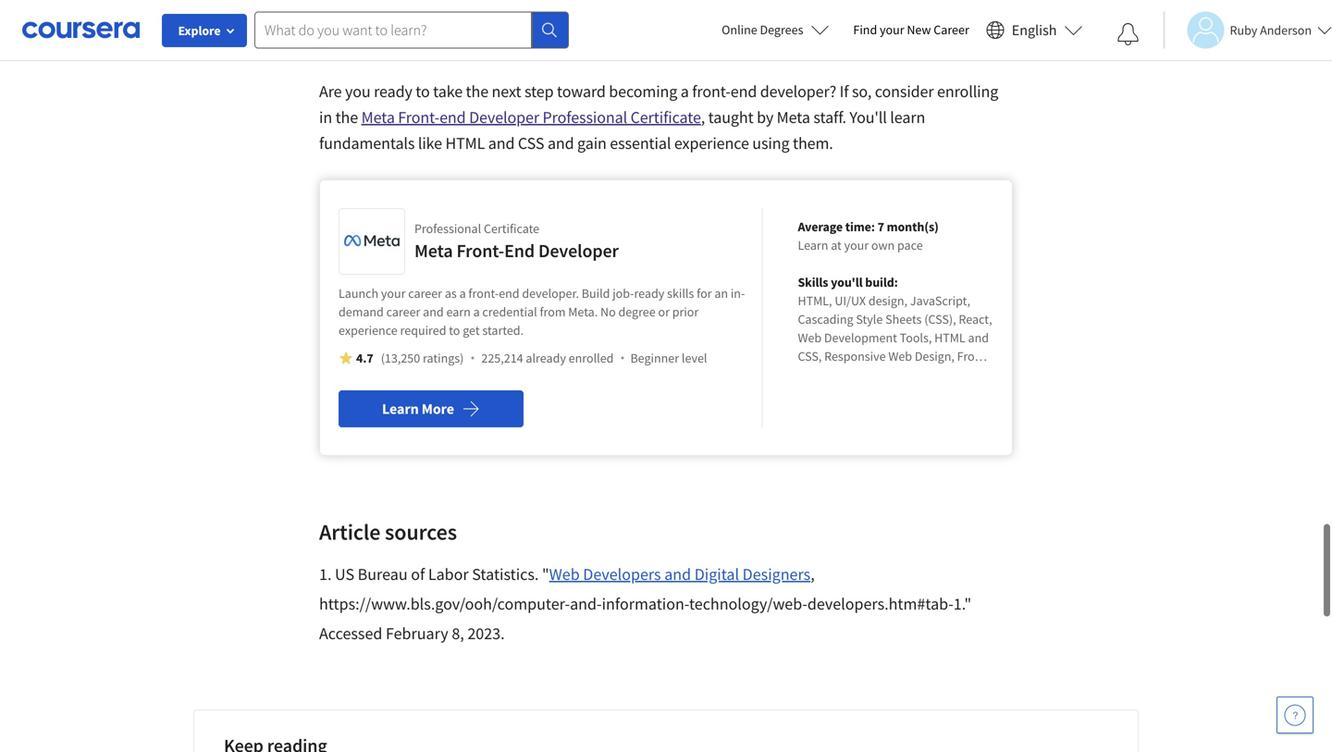 Task type: describe. For each thing, give the bounding box(es) containing it.
average
[[798, 218, 843, 235]]

0 vertical spatial the
[[466, 81, 489, 102]]

skills you'll build:
[[798, 274, 898, 291]]

learn more
[[382, 400, 454, 418]]

find your new career
[[854, 21, 970, 38]]

required
[[400, 322, 446, 339]]

or
[[658, 304, 670, 320]]

and left css
[[488, 133, 515, 154]]

meta image
[[344, 214, 400, 269]]

technology/web-
[[689, 594, 808, 614]]

you'll
[[831, 274, 863, 291]]

"
[[542, 564, 549, 585]]

staff.
[[814, 107, 847, 128]]

skills
[[667, 285, 694, 302]]

and inside launch your career as a front-end developer. build job-ready skills for an in- demand career and earn a credential from meta. no degree or prior experience required to get started.
[[423, 304, 444, 320]]

launch your career as a front-end developer. build job-ready skills for an in- demand career and earn a credential from meta. no degree or prior experience required to get started.
[[339, 285, 745, 339]]

level
[[682, 350, 707, 366]]

find
[[854, 21, 877, 38]]

, for web developers and digital designers
[[811, 564, 815, 585]]

developer.
[[522, 285, 579, 302]]

them.
[[793, 133, 833, 154]]

credential
[[483, 304, 537, 320]]

us
[[335, 564, 354, 585]]

information-
[[602, 594, 689, 614]]

online degrees
[[722, 21, 804, 38]]

help center image
[[1284, 704, 1307, 726]]

, for meta front-end developer professional certificate
[[701, 107, 705, 128]]

your inside "average time: 7 month(s) learn at your own pace"
[[844, 237, 869, 254]]

beginner
[[631, 350, 679, 366]]

designers
[[743, 564, 811, 585]]

digital
[[695, 564, 739, 585]]

statistics.
[[472, 564, 539, 585]]

started.
[[482, 322, 524, 339]]

month(s)
[[887, 218, 939, 235]]

coursera image
[[22, 15, 140, 45]]

developer?
[[760, 81, 837, 102]]

fundamentals
[[319, 133, 415, 154]]

html
[[446, 133, 485, 154]]

english button
[[979, 0, 1091, 60]]

using
[[753, 133, 790, 154]]

step
[[525, 81, 554, 102]]

build:
[[865, 274, 898, 291]]

225,214 already enrolled
[[482, 350, 614, 366]]

ready inside launch your career as a front-end developer. build job-ready skills for an in- demand career and earn a credential from meta. no degree or prior experience required to get started.
[[634, 285, 665, 302]]

explore
[[178, 22, 221, 39]]

4.7
[[356, 350, 374, 366]]

become
[[319, 22, 414, 57]]

to inside are you ready to take the next step toward becoming a front-end developer? if so, consider enrolling in the
[[416, 81, 430, 102]]

8,
[[452, 623, 464, 644]]

in
[[319, 107, 332, 128]]

meta inside , taught by meta staff. you'll learn fundamentals like html and css and gain essential experience using them.
[[777, 107, 811, 128]]

average time: 7 month(s) learn at your own pace
[[798, 218, 939, 254]]

What do you want to learn? text field
[[254, 12, 532, 49]]

as
[[445, 285, 457, 302]]

you
[[345, 81, 371, 102]]

of
[[411, 564, 425, 585]]

and-
[[570, 594, 602, 614]]

0 vertical spatial front-
[[439, 22, 507, 57]]

developer
[[557, 22, 676, 57]]

ratings)
[[423, 350, 464, 366]]

certificate
[[631, 107, 701, 128]]

coursera
[[741, 22, 847, 57]]

demand
[[339, 304, 384, 320]]

your for launch your career as a front-end developer. build job-ready skills for an in- demand career and earn a credential from meta. no degree or prior experience required to get started.
[[381, 285, 406, 302]]

build
[[582, 285, 610, 302]]

ruby anderson
[[1230, 22, 1312, 38]]

article sources
[[319, 518, 457, 546]]

show notifications image
[[1117, 23, 1140, 45]]

ready inside are you ready to take the next step toward becoming a front-end developer? if so, consider enrolling in the
[[374, 81, 413, 102]]

2023.
[[468, 623, 505, 644]]

meta.
[[568, 304, 598, 320]]

career
[[934, 21, 970, 38]]

prior
[[673, 304, 699, 320]]

learn
[[890, 107, 926, 128]]

no
[[601, 304, 616, 320]]

to inside launch your career as a front-end developer. build job-ready skills for an in- demand career and earn a credential from meta. no degree or prior experience required to get started.
[[449, 322, 460, 339]]

are you ready to take the next step toward becoming a front-end developer? if so, consider enrolling in the
[[319, 81, 999, 128]]

, https://www.bls.gov/ooh/computer-and-information-technology/web-developers.htm#tab-1." accessed february 8, 2023.
[[319, 564, 972, 644]]

by
[[757, 107, 774, 128]]

job-
[[613, 285, 634, 302]]

professional
[[543, 107, 628, 128]]

7
[[878, 218, 885, 235]]

professional
[[415, 220, 481, 237]]



Task type: vqa. For each thing, say whether or not it's contained in the screenshot.
Online Degrees
yes



Task type: locate. For each thing, give the bounding box(es) containing it.
2 horizontal spatial meta
[[777, 107, 811, 128]]

like
[[418, 133, 442, 154]]

0 horizontal spatial meta
[[361, 107, 395, 128]]

learn inside "average time: 7 month(s) learn at your own pace"
[[798, 237, 829, 254]]

online degrees button
[[707, 9, 844, 50]]

1 horizontal spatial ready
[[634, 285, 665, 302]]

your inside launch your career as a front-end developer. build job-ready skills for an in- demand career and earn a credential from meta. no degree or prior experience required to get started.
[[381, 285, 406, 302]]

front- up take
[[439, 22, 507, 57]]

becoming
[[609, 81, 678, 102]]

front- down certificate
[[457, 239, 504, 262]]

meta front-end developer professional certificate
[[361, 107, 701, 128]]

0 vertical spatial front-
[[398, 107, 440, 128]]

career left the as
[[408, 285, 442, 302]]

labor
[[428, 564, 469, 585]]

your for find your new career
[[880, 21, 905, 38]]

0 vertical spatial learn
[[798, 237, 829, 254]]

meta front-end developer professional certificate link
[[361, 107, 701, 128]]

front- up taught
[[692, 81, 731, 102]]

0 vertical spatial career
[[408, 285, 442, 302]]

to left take
[[416, 81, 430, 102]]

find your new career link
[[844, 19, 979, 42]]

1 horizontal spatial your
[[844, 237, 869, 254]]

front- inside launch your career as a front-end developer. build job-ready skills for an in- demand career and earn a credential from meta. no degree or prior experience required to get started.
[[469, 285, 499, 302]]

css
[[518, 133, 545, 154]]

1 vertical spatial the
[[336, 107, 358, 128]]

1 vertical spatial your
[[844, 237, 869, 254]]

0 vertical spatial ,
[[701, 107, 705, 128]]

front- up like
[[398, 107, 440, 128]]

learn down "average" at the right top of the page
[[798, 237, 829, 254]]

at
[[831, 237, 842, 254]]

article
[[319, 518, 381, 546]]

4.7 (13,250 ratings)
[[356, 350, 464, 366]]

take
[[433, 81, 463, 102]]

ruby
[[1230, 22, 1258, 38]]

already
[[526, 350, 566, 366]]

1 horizontal spatial meta
[[415, 239, 453, 262]]

learn inside button
[[382, 400, 419, 418]]

end up credential
[[499, 285, 520, 302]]

experience
[[674, 133, 749, 154], [339, 322, 398, 339]]

your down time:
[[844, 237, 869, 254]]

, left taught
[[701, 107, 705, 128]]

a inside are you ready to take the next step toward becoming a front-end developer? if so, consider enrolling in the
[[681, 81, 689, 102]]

ready right you at the top left
[[374, 81, 413, 102]]

meta down developer?
[[777, 107, 811, 128]]

with
[[682, 22, 735, 57]]

0 horizontal spatial learn
[[382, 400, 419, 418]]

online
[[722, 21, 758, 38]]

1 horizontal spatial ,
[[811, 564, 815, 585]]

0 vertical spatial ready
[[374, 81, 413, 102]]

gain
[[577, 133, 607, 154]]

an
[[715, 285, 728, 302]]

and up required
[[423, 304, 444, 320]]

english
[[1012, 21, 1057, 39]]

front-
[[439, 22, 507, 57], [692, 81, 731, 102], [469, 285, 499, 302]]

from
[[540, 304, 566, 320]]

end inside launch your career as a front-end developer. build job-ready skills for an in- demand career and earn a credential from meta. no degree or prior experience required to get started.
[[499, 285, 520, 302]]

your right launch
[[381, 285, 406, 302]]

a right the as
[[460, 285, 466, 302]]

degree
[[619, 304, 656, 320]]

1 horizontal spatial to
[[449, 322, 460, 339]]

front-
[[398, 107, 440, 128], [457, 239, 504, 262]]

0 horizontal spatial experience
[[339, 322, 398, 339]]

your right find
[[880, 21, 905, 38]]

1 vertical spatial learn
[[382, 400, 419, 418]]

0 vertical spatial experience
[[674, 133, 749, 154]]

explore button
[[162, 14, 247, 47]]

experience inside launch your career as a front-end developer. build job-ready skills for an in- demand career and earn a credential from meta. no degree or prior experience required to get started.
[[339, 322, 398, 339]]

end up taught
[[731, 81, 757, 102]]

professional certificate meta front-end developer
[[415, 220, 619, 262]]

to left get
[[449, 322, 460, 339]]

1 vertical spatial front-
[[692, 81, 731, 102]]

career up required
[[386, 304, 420, 320]]

for
[[697, 285, 712, 302]]

to
[[416, 81, 430, 102], [449, 322, 460, 339]]

taught
[[709, 107, 754, 128]]

meta up "fundamentals"
[[361, 107, 395, 128]]

front- up earn
[[469, 285, 499, 302]]

web developers and digital designers link
[[549, 564, 811, 585]]

, up developers.htm#tab-
[[811, 564, 815, 585]]

1 vertical spatial ,
[[811, 564, 815, 585]]

end
[[507, 22, 552, 57], [731, 81, 757, 102], [440, 107, 466, 128], [499, 285, 520, 302]]

0 vertical spatial your
[[880, 21, 905, 38]]

end inside are you ready to take the next step toward becoming a front-end developer? if so, consider enrolling in the
[[731, 81, 757, 102]]

experience inside , taught by meta staff. you'll learn fundamentals like html and css and gain essential experience using them.
[[674, 133, 749, 154]]

0 horizontal spatial to
[[416, 81, 430, 102]]

0 horizontal spatial front-
[[398, 107, 440, 128]]

None search field
[[254, 12, 569, 49]]

meta
[[361, 107, 395, 128], [777, 107, 811, 128], [415, 239, 453, 262]]

1 horizontal spatial learn
[[798, 237, 829, 254]]

us bureau of labor statistics. " web developers and digital designers
[[335, 564, 811, 585]]

more
[[422, 400, 454, 418]]

1 vertical spatial experience
[[339, 322, 398, 339]]

so,
[[852, 81, 872, 102]]

next
[[492, 81, 521, 102]]

, inside , taught by meta staff. you'll learn fundamentals like html and css and gain essential experience using them.
[[701, 107, 705, 128]]

february
[[386, 623, 449, 644]]

0 horizontal spatial the
[[336, 107, 358, 128]]

meta down professional
[[415, 239, 453, 262]]

new
[[907, 21, 931, 38]]

0 vertical spatial to
[[416, 81, 430, 102]]

2 vertical spatial front-
[[469, 285, 499, 302]]

end down take
[[440, 107, 466, 128]]

front- inside are you ready to take the next step toward becoming a front-end developer? if so, consider enrolling in the
[[692, 81, 731, 102]]

0 horizontal spatial ,
[[701, 107, 705, 128]]

,
[[701, 107, 705, 128], [811, 564, 815, 585]]

ruby anderson button
[[1164, 12, 1333, 49]]

1 horizontal spatial experience
[[674, 133, 749, 154]]

1 horizontal spatial the
[[466, 81, 489, 102]]

essential
[[610, 133, 671, 154]]

0 vertical spatial developer
[[469, 107, 540, 128]]

time:
[[846, 218, 875, 235]]

developer down next
[[469, 107, 540, 128]]

developer inside professional certificate meta front-end developer
[[539, 239, 619, 262]]

1 vertical spatial to
[[449, 322, 460, 339]]

bureau
[[358, 564, 408, 585]]

earn
[[446, 304, 471, 320]]

end
[[504, 239, 535, 262]]

beginner level
[[631, 350, 707, 366]]

learn left the more
[[382, 400, 419, 418]]

accessed
[[319, 623, 383, 644]]

developers
[[583, 564, 661, 585]]

(13,250
[[381, 350, 420, 366]]

, inside ', https://www.bls.gov/ooh/computer-and-information-technology/web-developers.htm#tab-1." accessed february 8, 2023.'
[[811, 564, 815, 585]]

a
[[420, 22, 434, 57], [681, 81, 689, 102], [460, 285, 466, 302], [473, 304, 480, 320]]

web
[[549, 564, 580, 585]]

2 vertical spatial your
[[381, 285, 406, 302]]

developer up build
[[539, 239, 619, 262]]

meta inside professional certificate meta front-end developer
[[415, 239, 453, 262]]

become a front-end developer with coursera
[[319, 22, 847, 57]]

in-
[[731, 285, 745, 302]]

end up step
[[507, 22, 552, 57]]

consider
[[875, 81, 934, 102]]

you'll
[[850, 107, 887, 128]]

experience down taught
[[674, 133, 749, 154]]

ready
[[374, 81, 413, 102], [634, 285, 665, 302]]

front- inside professional certificate meta front-end developer
[[457, 239, 504, 262]]

are
[[319, 81, 342, 102]]

1 horizontal spatial front-
[[457, 239, 504, 262]]

experience down demand on the left top of the page
[[339, 322, 398, 339]]

1 vertical spatial developer
[[539, 239, 619, 262]]

skills
[[798, 274, 829, 291]]

ready up the 'degree'
[[634, 285, 665, 302]]

and
[[488, 133, 515, 154], [548, 133, 574, 154], [423, 304, 444, 320], [665, 564, 691, 585]]

a up take
[[420, 22, 434, 57]]

if
[[840, 81, 849, 102]]

launch
[[339, 285, 379, 302]]

1 vertical spatial front-
[[457, 239, 504, 262]]

the right take
[[466, 81, 489, 102]]

and left digital
[[665, 564, 691, 585]]

get
[[463, 322, 480, 339]]

2 horizontal spatial your
[[880, 21, 905, 38]]

1 vertical spatial ready
[[634, 285, 665, 302]]

certificate
[[484, 220, 540, 237]]

toward
[[557, 81, 606, 102]]

the right in
[[336, 107, 358, 128]]

enrolling
[[937, 81, 999, 102]]

0 horizontal spatial ready
[[374, 81, 413, 102]]

1 vertical spatial career
[[386, 304, 420, 320]]

a right earn
[[473, 304, 480, 320]]

sources
[[385, 518, 457, 546]]

and right css
[[548, 133, 574, 154]]

a up certificate
[[681, 81, 689, 102]]

developers.htm#tab-
[[808, 594, 954, 614]]

0 horizontal spatial your
[[381, 285, 406, 302]]

225,214
[[482, 350, 523, 366]]



